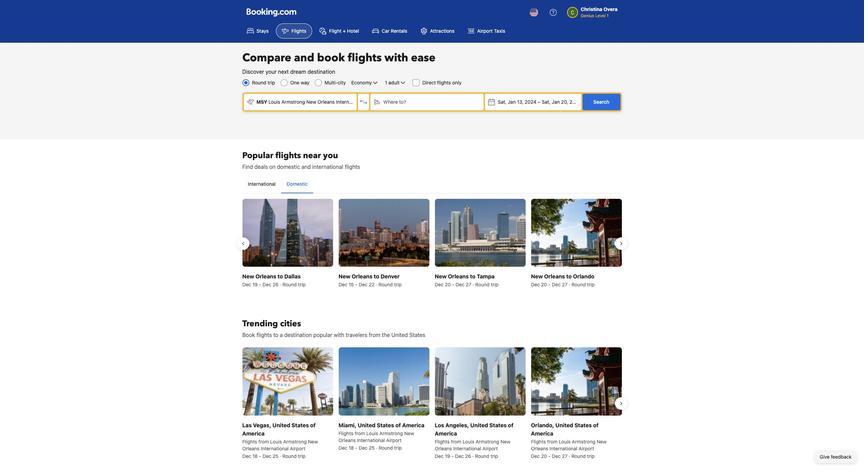 Task type: locate. For each thing, give the bounding box(es) containing it.
from left 'the'
[[369, 333, 381, 339]]

flights inside miami, united states of america flights from louis armstrong new orleans international airport dec 18 - dec 25 · round trip
[[339, 431, 354, 437]]

trip inside new orleans to tampa dec 20 - dec 27 · round trip
[[491, 282, 499, 288]]

new inside new orleans to orlando dec 20 - dec 27 · round trip
[[531, 274, 543, 280]]

1 horizontal spatial jan
[[552, 99, 560, 105]]

to up 22
[[374, 274, 380, 280]]

13,
[[517, 99, 524, 105]]

1 inside dropdown button
[[385, 80, 387, 86]]

1 horizontal spatial 19
[[445, 454, 450, 460]]

round
[[252, 80, 266, 86], [283, 282, 297, 288], [379, 282, 393, 288], [476, 282, 490, 288], [572, 282, 586, 288], [379, 445, 393, 451], [283, 454, 297, 460], [475, 454, 490, 460], [572, 454, 586, 460]]

jan
[[508, 99, 516, 105], [552, 99, 560, 105]]

round inside new orleans to dallas dec 19 - dec 26 · round trip
[[283, 282, 297, 288]]

orleans inside new orleans to orlando dec 20 - dec 27 · round trip
[[545, 274, 565, 280]]

sat, left 13,
[[498, 99, 507, 105]]

orleans
[[318, 99, 335, 105], [256, 274, 276, 280], [352, 274, 373, 280], [448, 274, 469, 280], [545, 274, 565, 280], [339, 438, 356, 444], [243, 446, 260, 452], [435, 446, 452, 452], [531, 446, 549, 452]]

tab list
[[243, 175, 622, 194]]

orleans left the orlando
[[545, 274, 565, 280]]

to inside new orleans to dallas dec 19 - dec 26 · round trip
[[278, 274, 283, 280]]

0 vertical spatial 19
[[253, 282, 258, 288]]

20 inside 'orlando, united states of america flights from louis armstrong new orleans international airport dec 20 - dec 27 · round trip'
[[542, 454, 547, 460]]

airport inside 'orlando, united states of america flights from louis armstrong new orleans international airport dec 20 - dec 27 · round trip'
[[579, 446, 594, 452]]

united right "orlando,"
[[556, 423, 574, 429]]

booking.com logo image
[[247, 8, 296, 16], [247, 8, 296, 16]]

stays link
[[241, 23, 275, 39]]

flights inside los angeles, united states of america flights from louis armstrong new orleans international airport dec 19 - dec 26 · round trip
[[435, 439, 450, 445]]

cities
[[280, 319, 301, 330]]

and inside compare and book flights with ease discover your next dream destination
[[294, 50, 315, 66]]

orleans down miami,
[[339, 438, 356, 444]]

· inside los angeles, united states of america flights from louis armstrong new orleans international airport dec 19 - dec 26 · round trip
[[473, 454, 474, 460]]

1 vertical spatial region
[[237, 345, 628, 463]]

las vegas, united states of america flights from louis armstrong new orleans international airport dec 18 - dec 25 · round trip
[[243, 423, 318, 460]]

orleans left dallas
[[256, 274, 276, 280]]

27 for tampa
[[466, 282, 472, 288]]

1 vertical spatial and
[[302, 164, 311, 170]]

2 region from the top
[[237, 345, 628, 463]]

of inside 'orlando, united states of america flights from louis armstrong new orleans international airport dec 20 - dec 27 · round trip'
[[594, 423, 599, 429]]

to for dallas
[[278, 274, 283, 280]]

orleans inside new orleans to tampa dec 20 - dec 27 · round trip
[[448, 274, 469, 280]]

you
[[323, 150, 338, 162]]

feedback
[[832, 455, 852, 460]]

armstrong inside miami, united states of america flights from louis armstrong new orleans international airport dec 18 - dec 25 · round trip
[[380, 431, 403, 437]]

1 vertical spatial 19
[[445, 454, 450, 460]]

america down las
[[243, 431, 265, 437]]

armstrong
[[282, 99, 305, 105], [380, 431, 403, 437], [283, 439, 307, 445], [476, 439, 500, 445], [572, 439, 596, 445]]

to inside new orleans to orlando dec 20 - dec 27 · round trip
[[567, 274, 572, 280]]

your
[[266, 69, 277, 75]]

flights up domestic
[[276, 150, 301, 162]]

america inside 'las vegas, united states of america flights from louis armstrong new orleans international airport dec 18 - dec 25 · round trip'
[[243, 431, 265, 437]]

27 for orlando
[[562, 282, 568, 288]]

orleans down the los
[[435, 446, 452, 452]]

2 jan from the left
[[552, 99, 560, 105]]

dec
[[243, 282, 251, 288], [263, 282, 272, 288], [339, 282, 348, 288], [359, 282, 368, 288], [435, 282, 444, 288], [456, 282, 465, 288], [531, 282, 540, 288], [552, 282, 561, 288], [339, 445, 348, 451], [359, 445, 368, 451], [243, 454, 251, 460], [263, 454, 272, 460], [435, 454, 444, 460], [455, 454, 464, 460], [531, 454, 540, 460], [552, 454, 561, 460]]

america inside 'orlando, united states of america flights from louis armstrong new orleans international airport dec 20 - dec 27 · round trip'
[[531, 431, 554, 437]]

2 sat, from the left
[[542, 99, 551, 105]]

orlando, united states of america flights from louis armstrong new orleans international airport dec 20 - dec 27 · round trip
[[531, 423, 607, 460]]

trending cities book flights to a destination popular with travelers from the united states
[[243, 319, 426, 339]]

book
[[317, 50, 345, 66]]

states inside los angeles, united states of america flights from louis armstrong new orleans international airport dec 19 - dec 26 · round trip
[[490, 423, 507, 429]]

book
[[243, 333, 255, 339]]

· inside 'orlando, united states of america flights from louis armstrong new orleans international airport dec 20 - dec 27 · round trip'
[[569, 454, 571, 460]]

flights inside compare and book flights with ease discover your next dream destination
[[348, 50, 382, 66]]

1
[[607, 13, 609, 18], [385, 80, 387, 86]]

orleans down las
[[243, 446, 260, 452]]

airport inside 'las vegas, united states of america flights from louis armstrong new orleans international airport dec 18 - dec 25 · round trip'
[[290, 446, 306, 452]]

20 inside new orleans to tampa dec 20 - dec 27 · round trip
[[445, 282, 451, 288]]

0 horizontal spatial 25
[[273, 454, 279, 460]]

to left the a
[[274, 333, 279, 339]]

from down miami,
[[355, 431, 365, 437]]

new inside 'las vegas, united states of america flights from louis armstrong new orleans international airport dec 18 - dec 25 · round trip'
[[308, 439, 318, 445]]

united
[[392, 333, 408, 339], [273, 423, 290, 429], [358, 423, 376, 429], [471, 423, 488, 429], [556, 423, 574, 429]]

of
[[310, 423, 316, 429], [396, 423, 401, 429], [508, 423, 514, 429], [594, 423, 599, 429]]

0 vertical spatial 1
[[607, 13, 609, 18]]

18 down vegas,
[[253, 454, 258, 460]]

united right miami,
[[358, 423, 376, 429]]

airport taxis link
[[462, 23, 511, 39]]

louis
[[269, 99, 280, 105], [367, 431, 378, 437], [270, 439, 282, 445], [463, 439, 475, 445], [559, 439, 571, 445]]

18 down miami,
[[349, 445, 354, 451]]

sat,
[[498, 99, 507, 105], [542, 99, 551, 105]]

international inside 'las vegas, united states of america flights from louis armstrong new orleans international airport dec 18 - dec 25 · round trip'
[[261, 446, 289, 452]]

states inside trending cities book flights to a destination popular with travelers from the united states
[[410, 333, 426, 339]]

2024
[[525, 99, 537, 105], [570, 99, 582, 105]]

to for orlando
[[567, 274, 572, 280]]

louis inside miami, united states of america flights from louis armstrong new orleans international airport dec 18 - dec 25 · round trip
[[367, 431, 378, 437]]

0 horizontal spatial 2024
[[525, 99, 537, 105]]

from inside 'las vegas, united states of america flights from louis armstrong new orleans international airport dec 18 - dec 25 · round trip'
[[259, 439, 269, 445]]

car rentals link
[[366, 23, 413, 39]]

orleans down multi-
[[318, 99, 335, 105]]

0 vertical spatial 26
[[273, 282, 279, 288]]

15
[[349, 282, 354, 288]]

hotel
[[347, 28, 359, 34]]

from down angeles,
[[451, 439, 462, 445]]

to inside new orleans to tampa dec 20 - dec 27 · round trip
[[470, 274, 476, 280]]

flight + hotel
[[329, 28, 359, 34]]

4 of from the left
[[594, 423, 599, 429]]

flights
[[292, 28, 307, 34], [339, 431, 354, 437], [243, 439, 257, 445], [435, 439, 450, 445], [531, 439, 546, 445]]

america down "orlando,"
[[531, 431, 554, 437]]

international
[[312, 164, 344, 170]]

1 horizontal spatial 25
[[369, 445, 375, 451]]

0 horizontal spatial 18
[[253, 454, 258, 460]]

0 horizontal spatial jan
[[508, 99, 516, 105]]

1 vertical spatial 1
[[385, 80, 387, 86]]

3 of from the left
[[508, 423, 514, 429]]

1 left adult
[[385, 80, 387, 86]]

christina
[[581, 6, 603, 12]]

0 vertical spatial region
[[237, 196, 628, 291]]

america
[[403, 423, 425, 429], [243, 431, 265, 437], [435, 431, 457, 437], [531, 431, 554, 437]]

2024 right 20,
[[570, 99, 582, 105]]

where to? button
[[371, 94, 484, 110]]

flights up economy
[[348, 50, 382, 66]]

0 horizontal spatial 19
[[253, 282, 258, 288]]

united right angeles,
[[471, 423, 488, 429]]

popular
[[243, 150, 274, 162]]

attractions link
[[415, 23, 461, 39]]

1 of from the left
[[310, 423, 316, 429]]

region containing new orleans to dallas
[[237, 196, 628, 291]]

1 horizontal spatial with
[[385, 50, 409, 66]]

26
[[273, 282, 279, 288], [465, 454, 471, 460]]

region
[[237, 196, 628, 291], [237, 345, 628, 463]]

0 horizontal spatial 1
[[385, 80, 387, 86]]

international inside miami, united states of america flights from louis armstrong new orleans international airport dec 18 - dec 25 · round trip
[[357, 438, 385, 444]]

27
[[466, 282, 472, 288], [562, 282, 568, 288], [562, 454, 568, 460]]

destination down cities
[[284, 333, 312, 339]]

jan left 13,
[[508, 99, 516, 105]]

0 horizontal spatial with
[[334, 333, 345, 339]]

united inside miami, united states of america flights from louis armstrong new orleans international airport dec 18 - dec 25 · round trip
[[358, 423, 376, 429]]

orlando, united states of america image
[[531, 348, 622, 416]]

armstrong inside 'las vegas, united states of america flights from louis armstrong new orleans international airport dec 18 - dec 25 · round trip'
[[283, 439, 307, 445]]

car rentals
[[382, 28, 408, 34]]

orleans up 22
[[352, 274, 373, 280]]

orleans inside 'las vegas, united states of america flights from louis armstrong new orleans international airport dec 18 - dec 25 · round trip'
[[243, 446, 260, 452]]

with inside compare and book flights with ease discover your next dream destination
[[385, 50, 409, 66]]

0 vertical spatial 18
[[349, 445, 354, 451]]

jan left 20,
[[552, 99, 560, 105]]

2 of from the left
[[396, 423, 401, 429]]

flights
[[348, 50, 382, 66], [437, 80, 451, 86], [276, 150, 301, 162], [345, 164, 360, 170], [257, 333, 272, 339]]

- inside 'las vegas, united states of america flights from louis armstrong new orleans international airport dec 18 - dec 25 · round trip'
[[259, 454, 261, 460]]

27 inside 'orlando, united states of america flights from louis armstrong new orleans international airport dec 20 - dec 27 · round trip'
[[562, 454, 568, 460]]

· inside new orleans to tampa dec 20 - dec 27 · round trip
[[473, 282, 474, 288]]

airport inside miami, united states of america flights from louis armstrong new orleans international airport dec 18 - dec 25 · round trip
[[386, 438, 402, 444]]

- inside new orleans to dallas dec 19 - dec 26 · round trip
[[259, 282, 261, 288]]

new orleans to tampa dec 20 - dec 27 · round trip
[[435, 274, 499, 288]]

america down the los
[[435, 431, 457, 437]]

0 vertical spatial and
[[294, 50, 315, 66]]

0 vertical spatial 25
[[369, 445, 375, 451]]

new inside new orleans to dallas dec 19 - dec 26 · round trip
[[243, 274, 254, 280]]

trip inside miami, united states of america flights from louis armstrong new orleans international airport dec 18 - dec 25 · round trip
[[395, 445, 402, 451]]

1 horizontal spatial 1
[[607, 13, 609, 18]]

flights inside trending cities book flights to a destination popular with travelers from the united states
[[257, 333, 272, 339]]

christina overa genius level 1
[[581, 6, 618, 18]]

to left the orlando
[[567, 274, 572, 280]]

search button
[[583, 94, 621, 110]]

sat, right –
[[542, 99, 551, 105]]

states
[[410, 333, 426, 339], [292, 423, 309, 429], [377, 423, 394, 429], [490, 423, 507, 429], [575, 423, 592, 429]]

from down vegas,
[[259, 439, 269, 445]]

with right popular
[[334, 333, 345, 339]]

26 inside new orleans to dallas dec 19 - dec 26 · round trip
[[273, 282, 279, 288]]

1 down overa
[[607, 13, 609, 18]]

orlando
[[573, 274, 595, 280]]

orleans left tampa
[[448, 274, 469, 280]]

one way
[[290, 80, 310, 86]]

united right 'the'
[[392, 333, 408, 339]]

america left the los
[[403, 423, 425, 429]]

united right vegas,
[[273, 423, 290, 429]]

and up dream
[[294, 50, 315, 66]]

1 horizontal spatial 2024
[[570, 99, 582, 105]]

0 vertical spatial with
[[385, 50, 409, 66]]

1 horizontal spatial 18
[[349, 445, 354, 451]]

orleans inside miami, united states of america flights from louis armstrong new orleans international airport dec 18 - dec 25 · round trip
[[339, 438, 356, 444]]

armstrong inside 'orlando, united states of america flights from louis armstrong new orleans international airport dec 20 - dec 27 · round trip'
[[572, 439, 596, 445]]

states inside miami, united states of america flights from louis armstrong new orleans international airport dec 18 - dec 25 · round trip
[[377, 423, 394, 429]]

to left dallas
[[278, 274, 283, 280]]

miami, united states of america flights from louis armstrong new orleans international airport dec 18 - dec 25 · round trip
[[339, 423, 425, 451]]

2024 left –
[[525, 99, 537, 105]]

to left tampa
[[470, 274, 476, 280]]

27 inside new orleans to tampa dec 20 - dec 27 · round trip
[[466, 282, 472, 288]]

27 inside new orleans to orlando dec 20 - dec 27 · round trip
[[562, 282, 568, 288]]

1 horizontal spatial sat,
[[542, 99, 551, 105]]

1 vertical spatial destination
[[284, 333, 312, 339]]

destination inside compare and book flights with ease discover your next dream destination
[[308, 69, 335, 75]]

to
[[278, 274, 283, 280], [374, 274, 380, 280], [470, 274, 476, 280], [567, 274, 572, 280], [274, 333, 279, 339]]

flight
[[329, 28, 342, 34]]

and down near
[[302, 164, 311, 170]]

18 inside miami, united states of america flights from louis armstrong new orleans international airport dec 18 - dec 25 · round trip
[[349, 445, 354, 451]]

trip inside 'orlando, united states of america flights from louis armstrong new orleans international airport dec 20 - dec 27 · round trip'
[[588, 454, 595, 460]]

1 vertical spatial 25
[[273, 454, 279, 460]]

dream
[[290, 69, 306, 75]]

sat, jan 13, 2024 – sat, jan 20, 2024
[[498, 99, 582, 105]]

round inside los angeles, united states of america flights from louis armstrong new orleans international airport dec 19 - dec 26 · round trip
[[475, 454, 490, 460]]

1 horizontal spatial 26
[[465, 454, 471, 460]]

flights down trending
[[257, 333, 272, 339]]

trip inside new orleans to orlando dec 20 - dec 27 · round trip
[[588, 282, 595, 288]]

search
[[594, 99, 610, 105]]

with up adult
[[385, 50, 409, 66]]

destination up multi-
[[308, 69, 335, 75]]

1 vertical spatial 18
[[253, 454, 258, 460]]

where
[[384, 99, 398, 105]]

-
[[259, 282, 261, 288], [355, 282, 358, 288], [452, 282, 455, 288], [549, 282, 551, 288], [355, 445, 358, 451], [259, 454, 261, 460], [452, 454, 454, 460], [549, 454, 551, 460]]

0 vertical spatial destination
[[308, 69, 335, 75]]

to?
[[399, 99, 406, 105]]

new inside new orleans to tampa dec 20 - dec 27 · round trip
[[435, 274, 447, 280]]

destination inside trending cities book flights to a destination popular with travelers from the united states
[[284, 333, 312, 339]]

20,
[[562, 99, 569, 105]]

los angeles, united states of america image
[[435, 348, 526, 416]]

1 region from the top
[[237, 196, 628, 291]]

las vegas, united states of america image
[[243, 348, 333, 416]]

2 2024 from the left
[[570, 99, 582, 105]]

vegas,
[[253, 423, 271, 429]]

united inside 'orlando, united states of america flights from louis armstrong new orleans international airport dec 20 - dec 27 · round trip'
[[556, 423, 574, 429]]

from down "orlando,"
[[548, 439, 558, 445]]

0 horizontal spatial sat,
[[498, 99, 507, 105]]

new orleans to denver image
[[339, 199, 430, 267]]

and
[[294, 50, 315, 66], [302, 164, 311, 170]]

1 vertical spatial with
[[334, 333, 345, 339]]

to inside the new orleans to denver dec 15 - dec 22 · round trip
[[374, 274, 380, 280]]

0 horizontal spatial 26
[[273, 282, 279, 288]]

orleans down "orlando,"
[[531, 446, 549, 452]]

1 vertical spatial 26
[[465, 454, 471, 460]]

orleans inside the new orleans to denver dec 15 - dec 22 · round trip
[[352, 274, 373, 280]]

on
[[269, 164, 276, 170]]

airport inside los angeles, united states of america flights from louis armstrong new orleans international airport dec 19 - dec 26 · round trip
[[483, 446, 498, 452]]

trip
[[268, 80, 275, 86], [298, 282, 306, 288], [394, 282, 402, 288], [491, 282, 499, 288], [588, 282, 595, 288], [395, 445, 402, 451], [298, 454, 306, 460], [491, 454, 498, 460], [588, 454, 595, 460]]

round inside miami, united states of america flights from louis armstrong new orleans international airport dec 18 - dec 25 · round trip
[[379, 445, 393, 451]]

orleans inside new orleans to dallas dec 19 - dec 26 · round trip
[[256, 274, 276, 280]]

compare and book flights with ease discover your next dream destination
[[243, 50, 436, 75]]

1 inside christina overa genius level 1
[[607, 13, 609, 18]]

flights link
[[276, 23, 312, 39]]

international
[[336, 99, 364, 105], [248, 181, 276, 187], [357, 438, 385, 444], [261, 446, 289, 452], [454, 446, 481, 452], [550, 446, 578, 452]]

·
[[280, 282, 281, 288], [376, 282, 377, 288], [473, 282, 474, 288], [569, 282, 571, 288], [376, 445, 378, 451], [280, 454, 281, 460], [473, 454, 474, 460], [569, 454, 571, 460]]

dallas
[[285, 274, 301, 280]]



Task type: describe. For each thing, give the bounding box(es) containing it.
and inside popular flights near you find deals on domestic and international flights
[[302, 164, 311, 170]]

from inside trending cities book flights to a destination popular with travelers from the united states
[[369, 333, 381, 339]]

a
[[280, 333, 283, 339]]

18 inside 'las vegas, united states of america flights from louis armstrong new orleans international airport dec 18 - dec 25 · round trip'
[[253, 454, 258, 460]]

give feedback button
[[815, 452, 858, 464]]

- inside the new orleans to denver dec 15 - dec 22 · round trip
[[355, 282, 358, 288]]

city
[[338, 80, 346, 86]]

26 inside los angeles, united states of america flights from louis armstrong new orleans international airport dec 19 - dec 26 · round trip
[[465, 454, 471, 460]]

next
[[278, 69, 289, 75]]

genius
[[581, 13, 595, 18]]

louis inside 'orlando, united states of america flights from louis armstrong new orleans international airport dec 20 - dec 27 · round trip'
[[559, 439, 571, 445]]

angeles,
[[446, 423, 469, 429]]

round inside the new orleans to denver dec 15 - dec 22 · round trip
[[379, 282, 393, 288]]

america inside miami, united states of america flights from louis armstrong new orleans international airport dec 18 - dec 25 · round trip
[[403, 423, 425, 429]]

new inside 'orlando, united states of america flights from louis armstrong new orleans international airport dec 20 - dec 27 · round trip'
[[597, 439, 607, 445]]

domestic
[[277, 164, 300, 170]]

· inside 'las vegas, united states of america flights from louis armstrong new orleans international airport dec 18 - dec 25 · round trip'
[[280, 454, 281, 460]]

new inside the new orleans to denver dec 15 - dec 22 · round trip
[[339, 274, 351, 280]]

one
[[290, 80, 300, 86]]

attractions
[[430, 28, 455, 34]]

united inside 'las vegas, united states of america flights from louis armstrong new orleans international airport dec 18 - dec 25 · round trip'
[[273, 423, 290, 429]]

new orleans to orlando image
[[531, 199, 622, 267]]

round inside new orleans to tampa dec 20 - dec 27 · round trip
[[476, 282, 490, 288]]

america inside los angeles, united states of america flights from louis armstrong new orleans international airport dec 19 - dec 26 · round trip
[[435, 431, 457, 437]]

trip inside los angeles, united states of america flights from louis armstrong new orleans international airport dec 19 - dec 26 · round trip
[[491, 454, 498, 460]]

multi-city
[[325, 80, 346, 86]]

msy
[[257, 99, 267, 105]]

united inside los angeles, united states of america flights from louis armstrong new orleans international airport dec 19 - dec 26 · round trip
[[471, 423, 488, 429]]

find
[[243, 164, 253, 170]]

round inside new orleans to orlando dec 20 - dec 27 · round trip
[[572, 282, 586, 288]]

1 2024 from the left
[[525, 99, 537, 105]]

multi-
[[325, 80, 338, 86]]

trending
[[243, 319, 278, 330]]

direct flights only
[[423, 80, 462, 86]]

orlando,
[[531, 423, 555, 429]]

level
[[596, 13, 606, 18]]

adult
[[389, 80, 400, 86]]

airport taxis
[[478, 28, 506, 34]]

domestic button
[[281, 175, 313, 193]]

overa
[[604, 6, 618, 12]]

direct
[[423, 80, 436, 86]]

region containing las vegas, united states of america
[[237, 345, 628, 463]]

20 for new orleans to orlando
[[542, 282, 547, 288]]

new orleans to tampa image
[[435, 199, 526, 267]]

new orleans to dallas image
[[243, 199, 333, 267]]

to inside trending cities book flights to a destination popular with travelers from the united states
[[274, 333, 279, 339]]

miami, united states of america image
[[339, 348, 430, 416]]

states inside 'orlando, united states of america flights from louis armstrong new orleans international airport dec 20 - dec 27 · round trip'
[[575, 423, 592, 429]]

give
[[820, 455, 830, 460]]

with inside trending cities book flights to a destination popular with travelers from the united states
[[334, 333, 345, 339]]

economy
[[352, 80, 372, 86]]

· inside new orleans to dallas dec 19 - dec 26 · round trip
[[280, 282, 281, 288]]

sat, jan 13, 2024 – sat, jan 20, 2024 button
[[485, 94, 582, 110]]

flights inside 'orlando, united states of america flights from louis armstrong new orleans international airport dec 20 - dec 27 · round trip'
[[531, 439, 546, 445]]

orleans inside los angeles, united states of america flights from louis armstrong new orleans international airport dec 19 - dec 26 · round trip
[[435, 446, 452, 452]]

· inside new orleans to orlando dec 20 - dec 27 · round trip
[[569, 282, 571, 288]]

to for denver
[[374, 274, 380, 280]]

new inside miami, united states of america flights from louis armstrong new orleans international airport dec 18 - dec 25 · round trip
[[405, 431, 414, 437]]

trip inside new orleans to dallas dec 19 - dec 26 · round trip
[[298, 282, 306, 288]]

stays
[[257, 28, 269, 34]]

· inside miami, united states of america flights from louis armstrong new orleans international airport dec 18 - dec 25 · round trip
[[376, 445, 378, 451]]

1 sat, from the left
[[498, 99, 507, 105]]

compare
[[243, 50, 292, 66]]

round inside 'orlando, united states of america flights from louis armstrong new orleans international airport dec 20 - dec 27 · round trip'
[[572, 454, 586, 460]]

of inside 'las vegas, united states of america flights from louis armstrong new orleans international airport dec 18 - dec 25 · round trip'
[[310, 423, 316, 429]]

las
[[243, 423, 252, 429]]

round inside 'las vegas, united states of america flights from louis armstrong new orleans international airport dec 18 - dec 25 · round trip'
[[283, 454, 297, 460]]

travelers
[[346, 333, 368, 339]]

- inside new orleans to tampa dec 20 - dec 27 · round trip
[[452, 282, 455, 288]]

new orleans to dallas dec 19 - dec 26 · round trip
[[243, 274, 306, 288]]

- inside miami, united states of america flights from louis armstrong new orleans international airport dec 18 - dec 25 · round trip
[[355, 445, 358, 451]]

25 inside miami, united states of america flights from louis armstrong new orleans international airport dec 18 - dec 25 · round trip
[[369, 445, 375, 451]]

tampa
[[477, 274, 495, 280]]

19 inside new orleans to dallas dec 19 - dec 26 · round trip
[[253, 282, 258, 288]]

· inside the new orleans to denver dec 15 - dec 22 · round trip
[[376, 282, 377, 288]]

trip inside the new orleans to denver dec 15 - dec 22 · round trip
[[394, 282, 402, 288]]

discover
[[243, 69, 264, 75]]

orleans inside 'orlando, united states of america flights from louis armstrong new orleans international airport dec 20 - dec 27 · round trip'
[[531, 446, 549, 452]]

flights inside 'las vegas, united states of america flights from louis armstrong new orleans international airport dec 18 - dec 25 · round trip'
[[243, 439, 257, 445]]

rentals
[[391, 28, 408, 34]]

–
[[538, 99, 541, 105]]

near
[[303, 150, 321, 162]]

flight + hotel link
[[314, 23, 365, 39]]

popular
[[314, 333, 333, 339]]

deals
[[255, 164, 268, 170]]

25 inside 'las vegas, united states of america flights from louis armstrong new orleans international airport dec 18 - dec 25 · round trip'
[[273, 454, 279, 460]]

new orleans to orlando dec 20 - dec 27 · round trip
[[531, 274, 595, 288]]

miami,
[[339, 423, 357, 429]]

flights left only
[[437, 80, 451, 86]]

armstrong inside los angeles, united states of america flights from louis armstrong new orleans international airport dec 19 - dec 26 · round trip
[[476, 439, 500, 445]]

20 for new orleans to tampa
[[445, 282, 451, 288]]

give feedback
[[820, 455, 852, 460]]

of inside miami, united states of america flights from louis armstrong new orleans international airport dec 18 - dec 25 · round trip
[[396, 423, 401, 429]]

where to?
[[384, 99, 406, 105]]

msy louis armstrong new orleans international airport
[[257, 99, 381, 105]]

from inside miami, united states of america flights from louis armstrong new orleans international airport dec 18 - dec 25 · round trip
[[355, 431, 365, 437]]

new inside los angeles, united states of america flights from louis armstrong new orleans international airport dec 19 - dec 26 · round trip
[[501, 439, 511, 445]]

car
[[382, 28, 390, 34]]

- inside 'orlando, united states of america flights from louis armstrong new orleans international airport dec 20 - dec 27 · round trip'
[[549, 454, 551, 460]]

louis inside los angeles, united states of america flights from louis armstrong new orleans international airport dec 19 - dec 26 · round trip
[[463, 439, 475, 445]]

states inside 'las vegas, united states of america flights from louis armstrong new orleans international airport dec 18 - dec 25 · round trip'
[[292, 423, 309, 429]]

international inside 'orlando, united states of america flights from louis armstrong new orleans international airport dec 20 - dec 27 · round trip'
[[550, 446, 578, 452]]

domestic
[[287, 181, 308, 187]]

from inside los angeles, united states of america flights from louis armstrong new orleans international airport dec 19 - dec 26 · round trip
[[451, 439, 462, 445]]

22
[[369, 282, 375, 288]]

round trip
[[252, 80, 275, 86]]

taxis
[[494, 28, 506, 34]]

way
[[301, 80, 310, 86]]

only
[[453, 80, 462, 86]]

denver
[[381, 274, 400, 280]]

+
[[343, 28, 346, 34]]

popular flights near you find deals on domestic and international flights
[[243, 150, 360, 170]]

trip inside 'las vegas, united states of america flights from louis armstrong new orleans international airport dec 18 - dec 25 · round trip'
[[298, 454, 306, 460]]

flights right international
[[345, 164, 360, 170]]

from inside 'orlando, united states of america flights from louis armstrong new orleans international airport dec 20 - dec 27 · round trip'
[[548, 439, 558, 445]]

to for tampa
[[470, 274, 476, 280]]

los angeles, united states of america flights from louis armstrong new orleans international airport dec 19 - dec 26 · round trip
[[435, 423, 514, 460]]

international inside 'button'
[[248, 181, 276, 187]]

- inside los angeles, united states of america flights from louis armstrong new orleans international airport dec 19 - dec 26 · round trip
[[452, 454, 454, 460]]

the
[[382, 333, 390, 339]]

international inside los angeles, united states of america flights from louis armstrong new orleans international airport dec 19 - dec 26 · round trip
[[454, 446, 481, 452]]

new orleans to denver dec 15 - dec 22 · round trip
[[339, 274, 402, 288]]

1 jan from the left
[[508, 99, 516, 105]]

los
[[435, 423, 445, 429]]

ease
[[411, 50, 436, 66]]

- inside new orleans to orlando dec 20 - dec 27 · round trip
[[549, 282, 551, 288]]

united inside trending cities book flights to a destination popular with travelers from the united states
[[392, 333, 408, 339]]

19 inside los angeles, united states of america flights from louis armstrong new orleans international airport dec 19 - dec 26 · round trip
[[445, 454, 450, 460]]

international button
[[243, 175, 281, 193]]

tab list containing international
[[243, 175, 622, 194]]

1 adult button
[[385, 79, 408, 87]]

louis inside 'las vegas, united states of america flights from louis armstrong new orleans international airport dec 18 - dec 25 · round trip'
[[270, 439, 282, 445]]

1 adult
[[385, 80, 400, 86]]



Task type: vqa. For each thing, say whether or not it's contained in the screenshot.
Round in New Orleans to Orlando Dec 20 - Dec 27 · Round trip
yes



